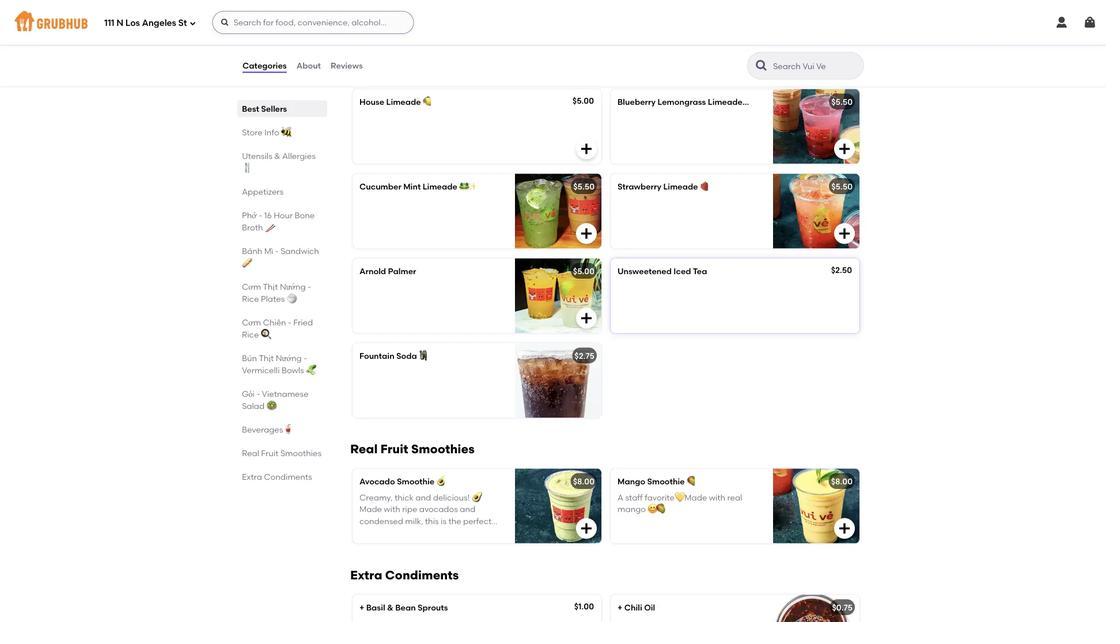 Task type: describe. For each thing, give the bounding box(es) containing it.
arnold palmer image
[[515, 258, 601, 333]]

vermicelli
[[242, 365, 280, 375]]

bowls
[[282, 365, 304, 375]]

after
[[390, 528, 409, 538]]

$8.00 for a staff favorite💛 made with real mango 😊️🥭
[[831, 476, 853, 486]]

a
[[618, 493, 623, 503]]

0 horizontal spatial and
[[416, 493, 431, 503]]

blueberry
[[618, 97, 656, 107]]

1 horizontal spatial real fruit smoothies
[[350, 442, 475, 456]]

phở - 16 hour bone broth 🥢
[[242, 210, 315, 232]]

fountain soda 🧌 image
[[515, 343, 601, 418]]

🥑 inside creamy, thick and delicious! 🥑 made with ripe avocados and condensed milk, this is the perfect dessert after a bowl of pho! 🤩
[[472, 493, 480, 503]]

milk,
[[405, 516, 423, 526]]

lemongrass
[[658, 97, 706, 107]]

$1.00
[[574, 601, 594, 611]]

n
[[117, 18, 123, 28]]

🐸✨
[[459, 181, 475, 191]]

vietnamese inside sweet, sour & tang, it's a vietnamese classic! 😝
[[714, 28, 761, 38]]

thick
[[395, 493, 414, 503]]

store
[[242, 127, 263, 137]]

sweet, sour & tang, it's a vietnamese classic! 😝 button
[[611, 4, 860, 79]]

1 horizontal spatial extra condiments
[[350, 568, 459, 582]]

about button
[[296, 45, 322, 86]]

thịt for cơm
[[263, 282, 278, 292]]

it's
[[695, 28, 705, 38]]

avocado smoothie 🥑
[[359, 476, 445, 486]]

allergies
[[282, 151, 316, 161]]

unsweetened
[[618, 266, 672, 276]]

house limeade 🍋
[[359, 97, 431, 107]]

cơm for cơm thịt nướng - rice plates 🍚
[[242, 282, 261, 292]]

cucumber mint limeade 🐸✨
[[359, 181, 475, 191]]

smoothie for favorite💛
[[647, 476, 685, 486]]

Search for food, convenience, alcohol... search field
[[212, 11, 414, 34]]

& for sweet,
[[664, 28, 670, 38]]

+ for + basil & bean sprouts
[[359, 603, 364, 612]]

bún thịt nướng - vermicelli bowls 🥒 tab
[[242, 352, 323, 376]]

gỏi - vietnamese salad 🥗 tab
[[242, 388, 323, 412]]

info
[[264, 127, 279, 137]]

plates
[[261, 294, 285, 304]]

utensils & allergies 🍴
[[242, 151, 316, 173]]

avocado smoothie 🥑 image
[[515, 469, 601, 544]]

real fruit smoothies tab
[[242, 447, 323, 459]]

nướng for plates
[[280, 282, 306, 292]]

best sellers
[[242, 104, 287, 113]]

appetizers tab
[[242, 186, 323, 198]]

arnold palmer
[[359, 266, 416, 276]]

bean
[[395, 603, 416, 612]]

soda
[[396, 351, 417, 361]]

basil
[[366, 603, 385, 612]]

bánh mì - sandwich 🥖 tab
[[242, 245, 323, 269]]

cucumber mint limeade 🐸✨ image
[[515, 174, 601, 249]]

thịt for bún
[[259, 353, 274, 363]]

1 horizontal spatial fruit
[[381, 442, 408, 456]]

favorite💛
[[645, 493, 683, 503]]

bowl
[[418, 528, 437, 538]]

bone
[[295, 210, 315, 220]]

hour
[[274, 210, 293, 220]]

store info 🐝 tab
[[242, 126, 323, 138]]

🥒
[[306, 365, 314, 375]]

111
[[104, 18, 114, 28]]

1 horizontal spatial condiments
[[385, 568, 459, 582]]

passion
[[383, 12, 413, 22]]

sweet,
[[618, 28, 644, 38]]

blueberry lemongrass limeade 💙
[[618, 97, 753, 107]]

tea
[[693, 266, 707, 276]]

gỏi
[[242, 389, 255, 399]]

- inside gỏi - vietnamese salad 🥗
[[257, 389, 260, 399]]

$5.50 for strawberry limeade 🍓
[[831, 181, 853, 191]]

fresh passion fruit juice image
[[515, 4, 601, 79]]

& inside utensils & allergies 🍴
[[274, 151, 280, 161]]

smoothies inside tab
[[280, 448, 322, 458]]

search icon image
[[755, 59, 769, 73]]

cơm chiên - fried rice 🍳
[[242, 317, 313, 339]]

of
[[439, 528, 446, 538]]

cơm thịt nướng - rice plates 🍚
[[242, 282, 311, 304]]

a staff favorite💛 made with real mango 😊️🥭
[[618, 493, 742, 514]]

Search Vui Ve search field
[[772, 60, 860, 71]]

blueberry lemongrass limeade 💙 image
[[773, 89, 860, 164]]

real inside tab
[[242, 448, 259, 458]]

beverages🥤
[[242, 425, 291, 434]]

🥗
[[267, 401, 275, 411]]

salad
[[242, 401, 265, 411]]

sprouts
[[418, 603, 448, 612]]

mango smoothie 🥭 image
[[773, 469, 860, 544]]

💙
[[744, 97, 753, 107]]

pho!
[[448, 528, 465, 538]]

palmer
[[388, 266, 416, 276]]

+ chili oil image
[[773, 595, 860, 622]]

$2.50
[[831, 265, 852, 275]]

fruit inside tab
[[261, 448, 278, 458]]

+ basil & bean sprouts
[[359, 603, 448, 612]]

best sellers tab
[[242, 103, 323, 115]]

bánh mì - sandwich 🥖
[[242, 246, 319, 268]]

+ chili oil
[[618, 603, 655, 612]]

sellers
[[261, 104, 287, 113]]

best
[[242, 104, 259, 113]]

🥖
[[242, 258, 250, 268]]

1 horizontal spatial smoothies
[[411, 442, 475, 456]]

🐝
[[281, 127, 289, 137]]

is
[[441, 516, 447, 526]]

store info 🐝
[[242, 127, 289, 137]]

fresh
[[359, 12, 381, 22]]

🧌
[[419, 351, 427, 361]]

made inside creamy, thick and delicious! 🥑 made with ripe avocados and condensed milk, this is the perfect dessert after a bowl of pho! 🤩
[[359, 504, 382, 514]]

- inside bún thịt nướng - vermicelli bowls 🥒
[[304, 353, 307, 363]]

reviews
[[331, 61, 363, 70]]

ripe
[[402, 504, 417, 514]]

& for +
[[387, 603, 393, 612]]

16
[[264, 210, 272, 220]]

avocado
[[359, 476, 395, 486]]



Task type: vqa. For each thing, say whether or not it's contained in the screenshot.
Extra inside the 'tab'
yes



Task type: locate. For each thing, give the bounding box(es) containing it.
0 horizontal spatial real fruit smoothies
[[242, 448, 322, 458]]

fresh passion fruit juice
[[359, 12, 457, 22]]

0 horizontal spatial with
[[384, 504, 400, 514]]

tang,
[[672, 28, 693, 38]]

smoothie for and
[[397, 476, 435, 486]]

111 n los angeles st
[[104, 18, 187, 28]]

fruit left 'juice'
[[415, 12, 433, 22]]

1 horizontal spatial extra
[[350, 568, 382, 582]]

cơm thịt nướng - rice plates 🍚 tab
[[242, 281, 323, 305]]

staff
[[625, 493, 643, 503]]

the
[[448, 516, 461, 526]]

🥑 up delicious!
[[436, 476, 445, 486]]

0 horizontal spatial &
[[274, 151, 280, 161]]

0 vertical spatial rice
[[242, 294, 259, 304]]

real up avocado
[[350, 442, 378, 456]]

extra down the real fruit smoothies tab
[[242, 472, 262, 482]]

rice left plates
[[242, 294, 259, 304]]

+ left the chili
[[618, 603, 622, 612]]

🍳
[[261, 330, 269, 339]]

+ left basil
[[359, 603, 364, 612]]

cucumber
[[359, 181, 401, 191]]

chili
[[624, 603, 642, 612]]

a right it's
[[707, 28, 713, 38]]

1 + from the left
[[359, 603, 364, 612]]

thịt up vermicelli
[[259, 353, 274, 363]]

condiments down the real fruit smoothies tab
[[264, 472, 312, 482]]

arnold
[[359, 266, 386, 276]]

fruit up avocado smoothie 🥑
[[381, 442, 408, 456]]

🥑 up perfect on the bottom left
[[472, 493, 480, 503]]

cơm inside cơm chiên - fried rice 🍳
[[242, 317, 261, 327]]

🍋
[[423, 97, 431, 107]]

broth
[[242, 222, 263, 232]]

- inside phở - 16 hour bone broth 🥢
[[259, 210, 262, 220]]

0 vertical spatial cơm
[[242, 282, 261, 292]]

1 horizontal spatial a
[[707, 28, 713, 38]]

0 horizontal spatial condiments
[[264, 472, 312, 482]]

real fruit smoothies down the beverages🥤 tab
[[242, 448, 322, 458]]

2 rice from the top
[[242, 330, 259, 339]]

1 horizontal spatial 🥑
[[472, 493, 480, 503]]

extra condiments up + basil & bean sprouts
[[350, 568, 459, 582]]

1 rice from the top
[[242, 294, 259, 304]]

condiments up sprouts
[[385, 568, 459, 582]]

main navigation navigation
[[0, 0, 1106, 45]]

a inside creamy, thick and delicious! 🥑 made with ripe avocados and condensed milk, this is the perfect dessert after a bowl of pho! 🤩
[[411, 528, 416, 538]]

0 vertical spatial 🥑
[[436, 476, 445, 486]]

with left real
[[709, 493, 725, 503]]

reviews button
[[330, 45, 363, 86]]

0 horizontal spatial +
[[359, 603, 364, 612]]

2 vertical spatial &
[[387, 603, 393, 612]]

condiments inside tab
[[264, 472, 312, 482]]

1 horizontal spatial real
[[350, 442, 378, 456]]

2 horizontal spatial fruit
[[415, 12, 433, 22]]

& right the sour
[[664, 28, 670, 38]]

fried
[[293, 317, 313, 327]]

0 vertical spatial a
[[707, 28, 713, 38]]

made down creamy,
[[359, 504, 382, 514]]

phở
[[242, 210, 257, 220]]

smoothie up thick
[[397, 476, 435, 486]]

nướng up 🍚 on the left of page
[[280, 282, 306, 292]]

avocados
[[419, 504, 458, 514]]

smoothie up favorite💛
[[647, 476, 685, 486]]

😝
[[648, 40, 656, 50]]

rice
[[242, 294, 259, 304], [242, 330, 259, 339]]

- left fried
[[288, 317, 292, 327]]

1 vertical spatial &
[[274, 151, 280, 161]]

0 vertical spatial and
[[416, 493, 431, 503]]

sandwich
[[281, 246, 319, 256]]

1 vertical spatial with
[[384, 504, 400, 514]]

$0.75
[[832, 603, 853, 612]]

los
[[125, 18, 140, 28]]

extra inside tab
[[242, 472, 262, 482]]

1 horizontal spatial +
[[618, 603, 622, 612]]

0 horizontal spatial smoothie
[[397, 476, 435, 486]]

bún thịt nướng - vermicelli bowls 🥒
[[242, 353, 314, 375]]

vietnamese up 🥗 on the left bottom of page
[[262, 389, 309, 399]]

extra condiments tab
[[242, 471, 323, 483]]

real fruit smoothies
[[350, 442, 475, 456], [242, 448, 322, 458]]

0 horizontal spatial a
[[411, 528, 416, 538]]

$8.00 for creamy, thick and delicious! 🥑 made with ripe avocados and condensed milk, this is the perfect dessert after a bowl of pho! 🤩
[[573, 476, 595, 486]]

thịt
[[263, 282, 278, 292], [259, 353, 274, 363]]

strawberry limeade 🍓 image
[[773, 174, 860, 249]]

1 vertical spatial 🥑
[[472, 493, 480, 503]]

cơm inside 'cơm thịt nướng - rice plates 🍚'
[[242, 282, 261, 292]]

0 horizontal spatial $8.00
[[573, 476, 595, 486]]

and
[[416, 493, 431, 503], [460, 504, 475, 514]]

unsweetened iced tea
[[618, 266, 707, 276]]

1 vertical spatial a
[[411, 528, 416, 538]]

0 vertical spatial thịt
[[263, 282, 278, 292]]

rice for cơm thịt nướng - rice plates 🍚
[[242, 294, 259, 304]]

0 vertical spatial &
[[664, 28, 670, 38]]

0 vertical spatial made
[[685, 493, 707, 503]]

2 + from the left
[[618, 603, 622, 612]]

& right utensils
[[274, 151, 280, 161]]

🥢
[[265, 222, 273, 232]]

- right gỏi
[[257, 389, 260, 399]]

beverages🥤 tab
[[242, 423, 323, 436]]

mango
[[618, 476, 645, 486]]

2 $8.00 from the left
[[831, 476, 853, 486]]

with inside creamy, thick and delicious! 🥑 made with ripe avocados and condensed milk, this is the perfect dessert after a bowl of pho! 🤩
[[384, 504, 400, 514]]

rice inside 'cơm thịt nướng - rice plates 🍚'
[[242, 294, 259, 304]]

sweet, sour & tang, it's a vietnamese classic! 😝
[[618, 28, 761, 50]]

fruit inside button
[[415, 12, 433, 22]]

fountain
[[359, 351, 394, 361]]

0 horizontal spatial smoothies
[[280, 448, 322, 458]]

&
[[664, 28, 670, 38], [274, 151, 280, 161], [387, 603, 393, 612]]

mint
[[403, 181, 421, 191]]

limeade
[[386, 97, 421, 107], [708, 97, 743, 107], [423, 181, 457, 191], [663, 181, 698, 191]]

appetizers
[[242, 187, 283, 196]]

limeade left 🍓
[[663, 181, 698, 191]]

- up fried
[[308, 282, 311, 292]]

smoothies down the beverages🥤 tab
[[280, 448, 322, 458]]

1 horizontal spatial $8.00
[[831, 476, 853, 486]]

utensils & allergies 🍴 tab
[[242, 150, 323, 174]]

mì
[[264, 246, 273, 256]]

oil
[[644, 603, 655, 612]]

svg image
[[1083, 16, 1097, 29], [189, 20, 196, 27], [580, 142, 593, 156], [838, 142, 851, 156], [838, 227, 851, 241], [580, 311, 593, 325], [838, 522, 851, 535]]

fresh passion fruit juice button
[[353, 4, 601, 79]]

delicious!
[[433, 493, 470, 503]]

2 cơm from the top
[[242, 317, 261, 327]]

0 horizontal spatial extra condiments
[[242, 472, 312, 482]]

strawberry limeade 🍓
[[618, 181, 708, 191]]

made down 🥭
[[685, 493, 707, 503]]

svg image
[[1055, 16, 1069, 29], [220, 18, 230, 27], [580, 227, 593, 241], [580, 522, 593, 535]]

0 horizontal spatial vietnamese
[[262, 389, 309, 399]]

2 smoothie from the left
[[647, 476, 685, 486]]

dessert
[[359, 528, 388, 538]]

a inside sweet, sour & tang, it's a vietnamese classic! 😝
[[707, 28, 713, 38]]

1 horizontal spatial made
[[685, 493, 707, 503]]

limeade left '🍋'
[[386, 97, 421, 107]]

vietnamese right it's
[[714, 28, 761, 38]]

0 vertical spatial nướng
[[280, 282, 306, 292]]

0 vertical spatial $5.00
[[573, 96, 594, 105]]

creamy,
[[359, 493, 393, 503]]

🍚
[[287, 294, 295, 304]]

& inside sweet, sour & tang, it's a vietnamese classic! 😝
[[664, 28, 670, 38]]

1 $8.00 from the left
[[573, 476, 595, 486]]

0 vertical spatial extra
[[242, 472, 262, 482]]

nướng for bowls
[[276, 353, 302, 363]]

extra up basil
[[350, 568, 382, 582]]

0 horizontal spatial 🥑
[[436, 476, 445, 486]]

nướng inside 'cơm thịt nướng - rice plates 🍚'
[[280, 282, 306, 292]]

$8.00
[[573, 476, 595, 486], [831, 476, 853, 486]]

thịt up plates
[[263, 282, 278, 292]]

1 cơm from the top
[[242, 282, 261, 292]]

0 vertical spatial with
[[709, 493, 725, 503]]

perfect
[[463, 516, 492, 526]]

fruit down beverages🥤
[[261, 448, 278, 458]]

juice
[[435, 12, 457, 22]]

categories button
[[242, 45, 287, 86]]

- inside 'cơm thịt nướng - rice plates 🍚'
[[308, 282, 311, 292]]

vietnamese salted plum limeade 🏖 image
[[773, 4, 860, 79]]

extra condiments down the real fruit smoothies tab
[[242, 472, 312, 482]]

cơm for cơm chiên - fried rice 🍳
[[242, 317, 261, 327]]

1 horizontal spatial smoothie
[[647, 476, 685, 486]]

nướng inside bún thịt nướng - vermicelli bowls 🥒
[[276, 353, 302, 363]]

cơm down 🥖
[[242, 282, 261, 292]]

- inside bánh mì - sandwich 🥖
[[275, 246, 279, 256]]

rice inside cơm chiên - fried rice 🍳
[[242, 330, 259, 339]]

real
[[727, 493, 742, 503]]

real fruit smoothies inside tab
[[242, 448, 322, 458]]

vietnamese
[[714, 28, 761, 38], [262, 389, 309, 399]]

chiên
[[263, 317, 286, 327]]

about
[[297, 61, 321, 70]]

gỏi - vietnamese salad 🥗
[[242, 389, 309, 411]]

mango
[[618, 504, 646, 514]]

cơm chiên - fried rice 🍳 tab
[[242, 316, 323, 340]]

2 horizontal spatial &
[[664, 28, 670, 38]]

1 vertical spatial made
[[359, 504, 382, 514]]

& right basil
[[387, 603, 393, 612]]

condiments
[[264, 472, 312, 482], [385, 568, 459, 582]]

0 vertical spatial vietnamese
[[714, 28, 761, 38]]

phở - 16 hour bone broth 🥢 tab
[[242, 209, 323, 233]]

0 horizontal spatial made
[[359, 504, 382, 514]]

1 horizontal spatial and
[[460, 504, 475, 514]]

with up condensed
[[384, 504, 400, 514]]

0 vertical spatial extra condiments
[[242, 472, 312, 482]]

nướng
[[280, 282, 306, 292], [276, 353, 302, 363]]

and up perfect on the bottom left
[[460, 504, 475, 514]]

utensils
[[242, 151, 272, 161]]

1 vertical spatial nướng
[[276, 353, 302, 363]]

limeade left 💙
[[708, 97, 743, 107]]

1 vertical spatial vietnamese
[[262, 389, 309, 399]]

0 vertical spatial condiments
[[264, 472, 312, 482]]

cơm up 🍳
[[242, 317, 261, 327]]

categories
[[243, 61, 287, 70]]

real down beverages🥤
[[242, 448, 259, 458]]

- left 16
[[259, 210, 262, 220]]

1 horizontal spatial &
[[387, 603, 393, 612]]

iced
[[674, 266, 691, 276]]

- right 'mì'
[[275, 246, 279, 256]]

vietnamese inside gỏi - vietnamese salad 🥗
[[262, 389, 309, 399]]

0 horizontal spatial fruit
[[261, 448, 278, 458]]

1 vertical spatial thịt
[[259, 353, 274, 363]]

thịt inside 'cơm thịt nướng - rice plates 🍚'
[[263, 282, 278, 292]]

thịt inside bún thịt nướng - vermicelli bowls 🥒
[[259, 353, 274, 363]]

st
[[178, 18, 187, 28]]

with inside a staff favorite💛 made with real mango 😊️🥭
[[709, 493, 725, 503]]

made
[[685, 493, 707, 503], [359, 504, 382, 514]]

a down milk,
[[411, 528, 416, 538]]

$5.50
[[831, 97, 853, 107], [573, 181, 595, 191], [831, 181, 853, 191]]

1 vertical spatial $5.00
[[573, 266, 595, 276]]

1 smoothie from the left
[[397, 476, 435, 486]]

house
[[359, 97, 384, 107]]

rice for cơm chiên - fried rice 🍳
[[242, 330, 259, 339]]

real fruit smoothies up avocado smoothie 🥑
[[350, 442, 475, 456]]

1 vertical spatial condiments
[[385, 568, 459, 582]]

bánh
[[242, 246, 262, 256]]

limeade left 🐸✨
[[423, 181, 457, 191]]

angeles
[[142, 18, 176, 28]]

🍓
[[700, 181, 708, 191]]

and up ripe
[[416, 493, 431, 503]]

1 vertical spatial extra condiments
[[350, 568, 459, 582]]

this
[[425, 516, 439, 526]]

0 horizontal spatial real
[[242, 448, 259, 458]]

smoothies up delicious!
[[411, 442, 475, 456]]

+ for + chili oil
[[618, 603, 622, 612]]

extra condiments inside tab
[[242, 472, 312, 482]]

1 vertical spatial cơm
[[242, 317, 261, 327]]

sour
[[646, 28, 662, 38]]

1 horizontal spatial vietnamese
[[714, 28, 761, 38]]

1 vertical spatial and
[[460, 504, 475, 514]]

0 horizontal spatial extra
[[242, 472, 262, 482]]

made inside a staff favorite💛 made with real mango 😊️🥭
[[685, 493, 707, 503]]

nướng up bowls
[[276, 353, 302, 363]]

real
[[350, 442, 378, 456], [242, 448, 259, 458]]

1 horizontal spatial with
[[709, 493, 725, 503]]

creamy, thick and delicious! 🥑 made with ripe avocados and condensed milk, this is the perfect dessert after a bowl of pho! 🤩
[[359, 493, 492, 538]]

- up 🥒
[[304, 353, 307, 363]]

$5.50 for blueberry lemongrass limeade 💙
[[831, 97, 853, 107]]

1 vertical spatial extra
[[350, 568, 382, 582]]

1 vertical spatial rice
[[242, 330, 259, 339]]

rice left 🍳
[[242, 330, 259, 339]]

🥭
[[687, 476, 695, 486]]

- inside cơm chiên - fried rice 🍳
[[288, 317, 292, 327]]



